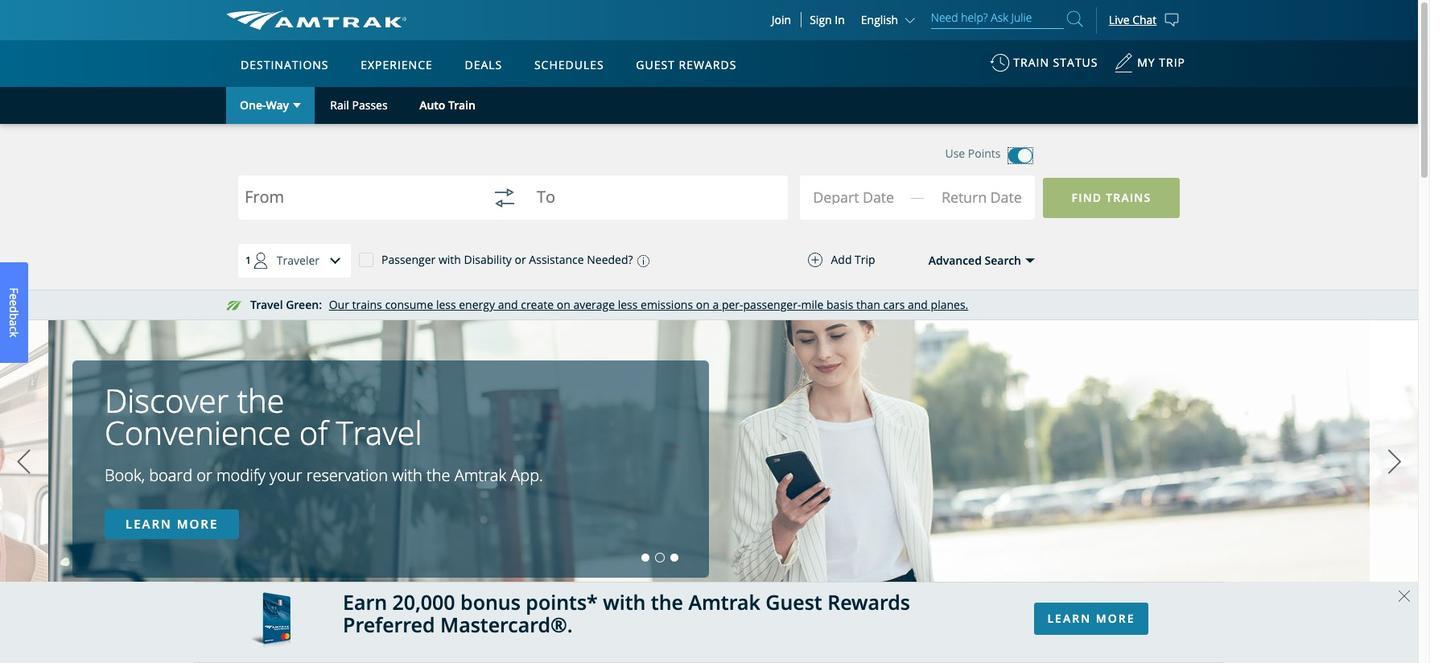 Task type: describe. For each thing, give the bounding box(es) containing it.
guest inside earn 20,000 bonus points* with the amtrak guest rewards preferred mastercard®.
[[766, 588, 822, 615]]

traveler button
[[238, 244, 352, 278]]

banner containing live chat
[[0, 0, 1418, 372]]

experience
[[361, 57, 433, 72]]

To text field
[[537, 189, 765, 210]]

1 on from the left
[[557, 297, 570, 312]]

destinations
[[241, 57, 329, 72]]

slide 3 tab
[[671, 554, 679, 562]]

rewards inside earn 20,000 bonus points* with the amtrak guest rewards preferred mastercard®.
[[828, 588, 910, 615]]

learn more
[[1048, 611, 1135, 626]]

c
[[6, 326, 22, 332]]

reservation
[[307, 464, 388, 486]]

sign in
[[810, 12, 845, 27]]

mile
[[801, 297, 824, 312]]

train
[[448, 97, 476, 113]]

b
[[6, 313, 22, 320]]

train status
[[1014, 55, 1098, 70]]

click to add the number travelers and discount types image
[[320, 245, 352, 277]]

1 and from the left
[[498, 297, 518, 312]]

auto train link
[[403, 87, 492, 124]]

travel inside discover the convenience of travel
[[336, 411, 422, 455]]

earn 20,000 bonus points* with the amtrak guest rewards preferred mastercard®.
[[343, 588, 910, 639]]

1 vertical spatial the
[[427, 464, 450, 486]]

energy
[[459, 297, 495, 312]]

english button
[[861, 12, 919, 27]]

auto train
[[419, 97, 476, 113]]

app.
[[511, 464, 543, 486]]

guest rewards button
[[630, 43, 743, 88]]

travel green: our trains consume less energy and create on average less emissions on a per-passenger-mile basis than cars and planes.
[[250, 297, 969, 312]]

learn
[[1048, 611, 1092, 626]]

open image
[[1025, 258, 1035, 263]]

advanced
[[929, 253, 982, 268]]

20,000
[[392, 588, 455, 615]]

more
[[177, 516, 218, 532]]

one-
[[240, 97, 266, 113]]

learn more
[[126, 516, 218, 532]]

in
[[835, 12, 845, 27]]

than
[[856, 297, 880, 312]]

f
[[6, 288, 22, 293]]

book, board or modify your reservation with the amtrak app.
[[105, 464, 543, 486]]

the inside earn 20,000 bonus points* with the amtrak guest rewards preferred mastercard®.
[[651, 588, 683, 615]]

advanced search
[[929, 253, 1021, 268]]

join button
[[762, 12, 802, 27]]

live chat
[[1109, 12, 1157, 27]]

0 vertical spatial with
[[439, 252, 461, 267]]

f e e d b a c k button
[[0, 262, 28, 363]]

passenger
[[382, 252, 436, 267]]

traveler
[[277, 253, 320, 268]]

your
[[270, 464, 302, 486]]

the inside discover the convenience of travel
[[237, 378, 285, 423]]

sign in button
[[810, 12, 845, 27]]

book,
[[105, 464, 145, 486]]

with inside earn 20,000 bonus points* with the amtrak guest rewards preferred mastercard®.
[[603, 588, 646, 615]]

2 less from the left
[[618, 297, 638, 312]]

learn more link
[[1034, 602, 1149, 635]]

average
[[573, 297, 615, 312]]

From text field
[[245, 189, 473, 210]]

destinations button
[[234, 43, 335, 88]]

deals button
[[458, 43, 509, 88]]

slide 1 tab
[[642, 554, 650, 562]]

cars
[[883, 297, 905, 312]]

slide 2 tab
[[656, 554, 664, 562]]

my trip button
[[1114, 47, 1186, 87]]

my trip
[[1137, 55, 1186, 70]]

basis
[[827, 297, 853, 312]]

date
[[991, 187, 1022, 207]]

green:
[[286, 297, 322, 312]]

emissions
[[641, 297, 693, 312]]

passes
[[352, 97, 388, 113]]

assistance
[[529, 252, 584, 267]]

1 horizontal spatial a
[[713, 297, 719, 312]]

0 horizontal spatial amtrak
[[455, 464, 506, 486]]

rail passes
[[330, 97, 388, 113]]

trains
[[352, 297, 382, 312]]

needed?
[[587, 252, 633, 267]]

guest inside popup button
[[636, 57, 675, 72]]

join
[[772, 12, 791, 27]]

switch departure and arrival stations. image
[[486, 179, 524, 217]]

amtrak inside earn 20,000 bonus points* with the amtrak guest rewards preferred mastercard®.
[[689, 588, 760, 615]]

add trip
[[831, 252, 876, 267]]

rail
[[330, 97, 349, 113]]

add trip button
[[776, 245, 908, 275]]

advanced search button
[[896, 245, 1036, 277]]



Task type: vqa. For each thing, say whether or not it's contained in the screenshot.
Fri, Feb 9 on the right top of page
no



Task type: locate. For each thing, give the bounding box(es) containing it.
travel up reservation
[[336, 411, 422, 455]]

1 vertical spatial travel
[[336, 411, 422, 455]]

with
[[439, 252, 461, 267], [392, 464, 422, 486], [603, 588, 646, 615]]

2 vertical spatial with
[[603, 588, 646, 615]]

1 vertical spatial a
[[6, 320, 22, 326]]

travel
[[250, 297, 283, 312], [336, 411, 422, 455]]

regions map image
[[286, 134, 672, 360]]

train status link
[[990, 47, 1098, 87]]

1 horizontal spatial less
[[618, 297, 638, 312]]

Passenger with Disability or Assistance Needed? checkbox
[[359, 252, 373, 266]]

way
[[266, 97, 289, 113]]

amtrak sustains leaf icon image
[[226, 301, 242, 311]]

0 vertical spatial or
[[515, 252, 526, 267]]

add
[[831, 252, 852, 267]]

or
[[515, 252, 526, 267], [197, 464, 212, 486]]

1 vertical spatial with
[[392, 464, 422, 486]]

k
[[6, 332, 22, 337]]

0 horizontal spatial travel
[[250, 297, 283, 312]]

0 vertical spatial a
[[713, 297, 719, 312]]

a left per- at the right of the page
[[713, 297, 719, 312]]

schedules
[[534, 57, 604, 72]]

application
[[286, 134, 672, 360]]

2 horizontal spatial with
[[603, 588, 646, 615]]

on
[[557, 297, 570, 312], [696, 297, 710, 312]]

banner
[[0, 0, 1418, 372]]

1 horizontal spatial travel
[[336, 411, 422, 455]]

1 horizontal spatial the
[[427, 464, 450, 486]]

None field
[[245, 179, 473, 231], [537, 179, 765, 231], [816, 179, 927, 220], [816, 179, 927, 220]]

guest
[[636, 57, 675, 72], [766, 588, 822, 615]]

travel right amtrak sustains leaf icon
[[250, 297, 283, 312]]

1 horizontal spatial with
[[439, 252, 461, 267]]

learn
[[126, 516, 172, 532]]

a inside button
[[6, 320, 22, 326]]

1 horizontal spatial and
[[908, 297, 928, 312]]

train
[[1014, 55, 1050, 70]]

1 vertical spatial rewards
[[828, 588, 910, 615]]

create
[[521, 297, 554, 312]]

amtrak image
[[226, 10, 407, 30]]

0 vertical spatial amtrak
[[455, 464, 506, 486]]

guest rewards
[[636, 57, 737, 72]]

chat
[[1133, 12, 1157, 27]]

convenience
[[105, 411, 291, 455]]

mastercard®.
[[440, 611, 573, 639]]

2 vertical spatial the
[[651, 588, 683, 615]]

d
[[6, 306, 22, 313]]

0 horizontal spatial on
[[557, 297, 570, 312]]

0 horizontal spatial a
[[6, 320, 22, 326]]

0 horizontal spatial rewards
[[679, 57, 737, 72]]

a up k
[[6, 320, 22, 326]]

schedules link
[[528, 40, 611, 87]]

0 horizontal spatial and
[[498, 297, 518, 312]]

rail passes button
[[315, 87, 403, 124]]

learn more link
[[105, 510, 239, 539]]

0 horizontal spatial less
[[436, 297, 456, 312]]

return date button
[[928, 180, 1035, 221]]

e up d
[[6, 293, 22, 300]]

0 vertical spatial rewards
[[679, 57, 737, 72]]

discover
[[105, 378, 229, 423]]

2 and from the left
[[908, 297, 928, 312]]

my
[[1137, 55, 1156, 70]]

with down slide 1 'tab'
[[603, 588, 646, 615]]

bonus
[[461, 588, 521, 615]]

1 horizontal spatial guest
[[766, 588, 822, 615]]

and right cars
[[908, 297, 928, 312]]

consume
[[385, 297, 433, 312]]

e
[[6, 293, 22, 300], [6, 300, 22, 306]]

of
[[299, 411, 328, 455]]

discover the convenience of travel
[[105, 378, 422, 455]]

1 horizontal spatial rewards
[[828, 588, 910, 615]]

1 e from the top
[[6, 293, 22, 300]]

passenger with disability or assistance needed?
[[382, 252, 633, 267]]

or right 'disability'
[[515, 252, 526, 267]]

1 vertical spatial guest
[[766, 588, 822, 615]]

none field from
[[245, 179, 473, 231]]

with left 'disability'
[[439, 252, 461, 267]]

f e e d b a c k
[[6, 288, 22, 337]]

0 vertical spatial guest
[[636, 57, 675, 72]]

select caret image
[[293, 103, 301, 107]]

points*
[[526, 588, 598, 615]]

rewards inside popup button
[[679, 57, 737, 72]]

points
[[968, 146, 1001, 161]]

return date
[[942, 187, 1022, 207]]

0 horizontal spatial the
[[237, 378, 285, 423]]

next image
[[1383, 442, 1407, 482]]

1 horizontal spatial amtrak
[[689, 588, 760, 615]]

2 on from the left
[[696, 297, 710, 312]]

rewards
[[679, 57, 737, 72], [828, 588, 910, 615]]

search icon image
[[1067, 8, 1083, 30]]

live
[[1109, 12, 1130, 27]]

our trains consume less energy and create on average less emissions on a per-passenger-mile basis than cars and planes. link
[[329, 297, 969, 312]]

with right reservation
[[392, 464, 422, 486]]

one-way
[[240, 97, 289, 113]]

return
[[942, 187, 987, 207]]

0 horizontal spatial guest
[[636, 57, 675, 72]]

search
[[985, 253, 1021, 268]]

one-way button
[[226, 87, 315, 124]]

previous image
[[12, 442, 36, 482]]

board
[[149, 464, 192, 486]]

1 less from the left
[[436, 297, 456, 312]]

2 e from the top
[[6, 300, 22, 306]]

1 vertical spatial or
[[197, 464, 212, 486]]

0 horizontal spatial with
[[392, 464, 422, 486]]

e down f
[[6, 300, 22, 306]]

a
[[713, 297, 719, 312], [6, 320, 22, 326]]

choose a slide to display tab list
[[0, 554, 682, 562]]

and
[[498, 297, 518, 312], [908, 297, 928, 312]]

0 vertical spatial travel
[[250, 297, 283, 312]]

use
[[945, 146, 965, 161]]

trip
[[855, 252, 876, 267]]

english
[[861, 12, 898, 27]]

use points
[[945, 146, 1001, 161]]

passenger image
[[245, 245, 277, 277]]

more information about accessible travel requests. image
[[633, 255, 649, 267]]

or right "board"
[[197, 464, 212, 486]]

planes.
[[931, 297, 969, 312]]

on left per- at the right of the page
[[696, 297, 710, 312]]

trip
[[1159, 55, 1186, 70]]

deals
[[465, 57, 502, 72]]

modify
[[216, 464, 266, 486]]

2 horizontal spatial the
[[651, 588, 683, 615]]

the
[[237, 378, 285, 423], [427, 464, 450, 486], [651, 588, 683, 615]]

auto
[[419, 97, 445, 113]]

0 vertical spatial the
[[237, 378, 285, 423]]

1 horizontal spatial or
[[515, 252, 526, 267]]

preferred
[[343, 611, 435, 639]]

amtrak guest rewards preferred mastercard image
[[250, 592, 291, 653]]

less right average
[[618, 297, 638, 312]]

live chat button
[[1096, 0, 1192, 40]]

none field to
[[537, 179, 765, 231]]

passenger-
[[743, 297, 801, 312]]

on right create
[[557, 297, 570, 312]]

sign
[[810, 12, 832, 27]]

earn
[[343, 588, 387, 615]]

and left create
[[498, 297, 518, 312]]

1 horizontal spatial on
[[696, 297, 710, 312]]

0 horizontal spatial or
[[197, 464, 212, 486]]

experience button
[[354, 43, 439, 88]]

1 vertical spatial amtrak
[[689, 588, 760, 615]]

Please enter your search item search field
[[931, 8, 1064, 29]]

disability
[[464, 252, 512, 267]]

less left energy
[[436, 297, 456, 312]]

plus icon image
[[809, 253, 823, 267]]

status
[[1053, 55, 1098, 70]]



